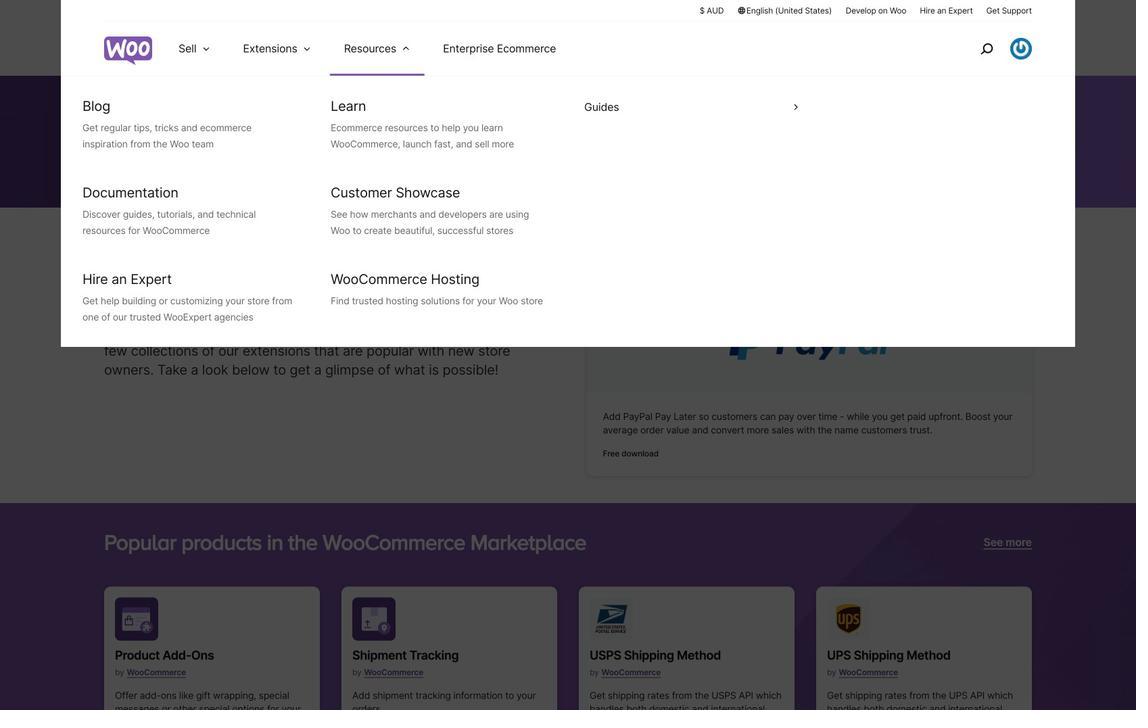 Task type: describe. For each thing, give the bounding box(es) containing it.
open account menu image
[[1011, 38, 1033, 60]]

search image
[[976, 38, 998, 60]]



Task type: vqa. For each thing, say whether or not it's contained in the screenshot.
Open account menu IMAGE
yes



Task type: locate. For each thing, give the bounding box(es) containing it.
service navigation menu element
[[952, 27, 1033, 71]]



